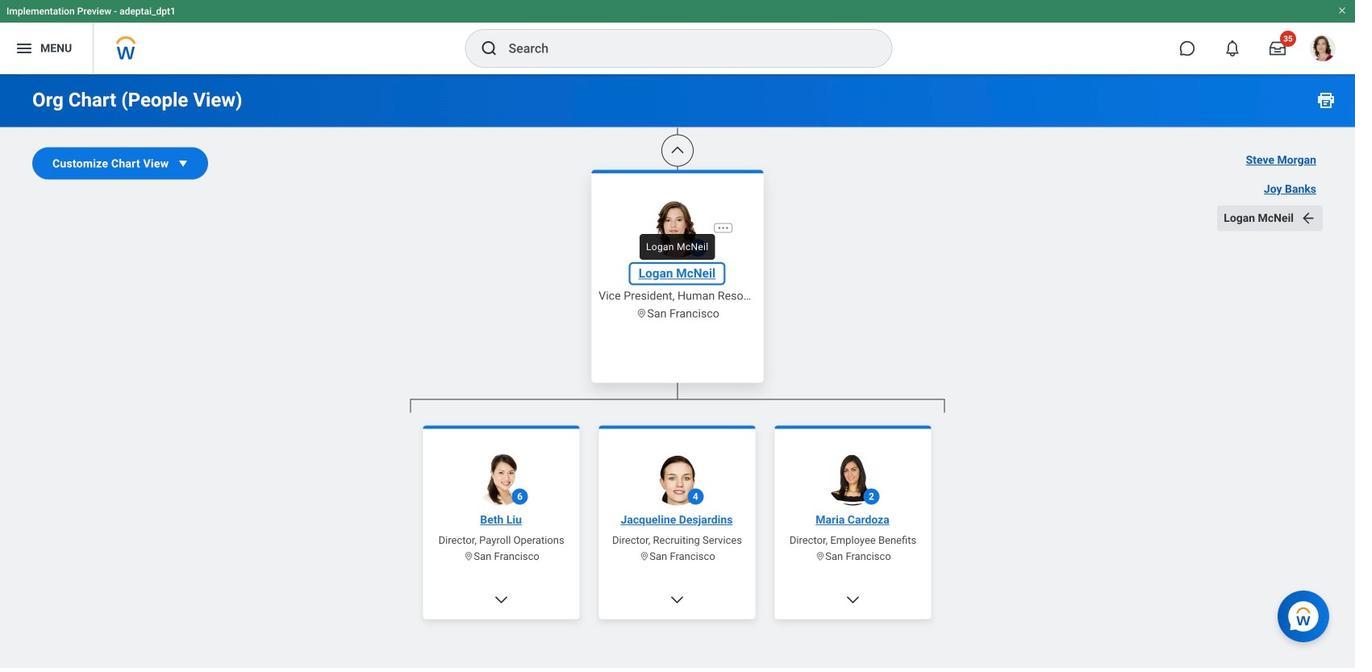 Task type: locate. For each thing, give the bounding box(es) containing it.
chevron down image
[[494, 592, 510, 608], [670, 592, 686, 608]]

1 horizontal spatial chevron down image
[[670, 592, 686, 608]]

Search Workday  search field
[[509, 31, 859, 66]]

2 chevron down image from the left
[[670, 592, 686, 608]]

0 horizontal spatial location image
[[464, 551, 474, 562]]

search image
[[480, 39, 499, 58]]

inbox large image
[[1270, 40, 1286, 56]]

0 horizontal spatial chevron down image
[[494, 592, 510, 608]]

profile logan mcneil image
[[1310, 36, 1336, 65]]

caret down image
[[175, 155, 191, 171]]

tooltip
[[635, 229, 720, 265]]

1 chevron down image from the left
[[494, 592, 510, 608]]

banner
[[0, 0, 1356, 74]]

1 horizontal spatial location image
[[640, 551, 650, 562]]

2 location image from the left
[[640, 551, 650, 562]]

2 horizontal spatial location image
[[816, 551, 826, 562]]

location image
[[464, 551, 474, 562], [640, 551, 650, 562], [816, 551, 826, 562]]

main content
[[0, 0, 1356, 668]]

chevron down image for second location image from left
[[670, 592, 686, 608]]



Task type: vqa. For each thing, say whether or not it's contained in the screenshot.
Services within the job profile skill comparison element
no



Task type: describe. For each thing, give the bounding box(es) containing it.
arrow left image
[[1301, 210, 1317, 226]]

location image
[[636, 308, 647, 319]]

chevron down image
[[846, 592, 862, 608]]

notifications large image
[[1225, 40, 1241, 56]]

related actions image
[[717, 221, 730, 235]]

print org chart image
[[1317, 90, 1336, 110]]

close environment banner image
[[1338, 6, 1348, 15]]

3 location image from the left
[[816, 551, 826, 562]]

chevron up image
[[670, 142, 686, 159]]

1 location image from the left
[[464, 551, 474, 562]]

justify image
[[15, 39, 34, 58]]

logan mcneil, logan mcneil, 3 direct reports element
[[411, 413, 945, 668]]

chevron down image for 1st location image
[[494, 592, 510, 608]]



